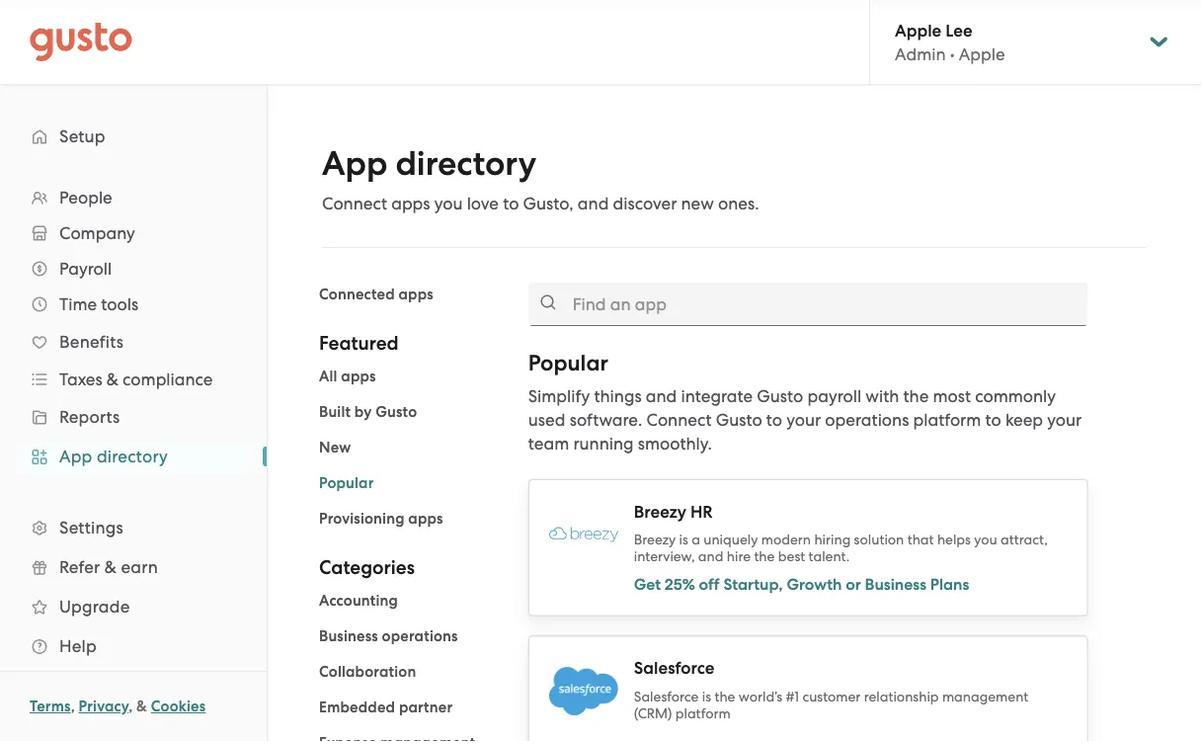 Task type: locate. For each thing, give the bounding box(es) containing it.
apple lee admin • apple
[[896, 20, 1006, 64]]

directory up love at the left of the page
[[396, 144, 537, 184]]

accounting link
[[319, 592, 398, 610]]

1 horizontal spatial the
[[755, 549, 775, 565]]

business
[[865, 575, 927, 594], [319, 628, 378, 645]]

list containing people
[[0, 180, 267, 666]]

None search field
[[529, 283, 1089, 326]]

1 horizontal spatial business
[[865, 575, 927, 594]]

0 horizontal spatial operations
[[382, 628, 458, 645]]

hiring
[[815, 532, 851, 548]]

directory
[[396, 144, 537, 184], [97, 447, 168, 467]]

refer
[[59, 557, 100, 577]]

2 vertical spatial the
[[715, 688, 736, 705]]

0 horizontal spatial app
[[59, 447, 92, 467]]

connect up connected
[[322, 194, 387, 214]]

you right helps
[[975, 532, 998, 548]]

keep
[[1006, 410, 1044, 430]]

is left a
[[680, 532, 689, 548]]

0 vertical spatial apple
[[896, 20, 942, 40]]

app
[[322, 144, 388, 184], [59, 447, 92, 467]]

help link
[[20, 629, 247, 664]]

1 horizontal spatial you
[[975, 532, 998, 548]]

,
[[71, 698, 75, 716], [129, 698, 133, 716]]

2 vertical spatial &
[[136, 698, 147, 716]]

1 salesforce from the top
[[634, 658, 715, 679]]

gusto right by
[[376, 403, 417, 421]]

apps right connected
[[399, 286, 434, 303]]

app directory
[[59, 447, 168, 467]]

company button
[[20, 215, 247, 251]]

0 vertical spatial app
[[322, 144, 388, 184]]

is left 'world's'
[[703, 688, 712, 705]]

apps for provisioning apps
[[409, 510, 443, 528]]

apps for connected apps
[[399, 286, 434, 303]]

0 horizontal spatial connect
[[322, 194, 387, 214]]

breezy up interview,
[[634, 532, 676, 548]]

platform
[[914, 410, 982, 430], [676, 705, 731, 722]]

2 , from the left
[[129, 698, 133, 716]]

your down payroll
[[787, 410, 822, 430]]

time tools
[[59, 295, 139, 314]]

uniquely
[[704, 532, 758, 548]]

#1
[[786, 688, 800, 705]]

ones.
[[719, 194, 760, 214]]

interview,
[[634, 549, 695, 565]]

your
[[787, 410, 822, 430], [1048, 410, 1083, 430]]

breezy left the hr
[[634, 502, 687, 522]]

and right things
[[646, 386, 677, 406]]

operations up "collaboration" link
[[382, 628, 458, 645]]

and inside 'simplify things and integrate gusto payroll with the most commonly used software. connect gusto to your operations platform to keep your team running smoothly.'
[[646, 386, 677, 406]]

0 vertical spatial you
[[435, 194, 463, 214]]

1 horizontal spatial your
[[1048, 410, 1083, 430]]

2 horizontal spatial the
[[904, 386, 929, 406]]

admin
[[896, 44, 946, 64]]

0 horizontal spatial to
[[503, 194, 519, 214]]

you left love at the left of the page
[[435, 194, 463, 214]]

people button
[[20, 180, 247, 215]]

operations down with
[[826, 410, 910, 430]]

1 horizontal spatial is
[[703, 688, 712, 705]]

categories
[[319, 556, 415, 579]]

breezy hr logo image
[[549, 527, 619, 542]]

1 vertical spatial app
[[59, 447, 92, 467]]

your right the keep
[[1048, 410, 1083, 430]]

0 vertical spatial platform
[[914, 410, 982, 430]]

the left 'world's'
[[715, 688, 736, 705]]

0 horizontal spatial ,
[[71, 698, 75, 716]]

platform down most
[[914, 410, 982, 430]]

you
[[435, 194, 463, 214], [975, 532, 998, 548]]

connected
[[319, 286, 395, 303]]

terms , privacy , & cookies
[[30, 698, 206, 716]]

featured
[[319, 332, 399, 355]]

0 horizontal spatial platform
[[676, 705, 731, 722]]

gusto left payroll
[[757, 386, 804, 406]]

1 vertical spatial salesforce
[[634, 688, 699, 705]]

business right or
[[865, 575, 927, 594]]

gusto down integrate
[[716, 410, 763, 430]]

0 vertical spatial salesforce
[[634, 658, 715, 679]]

talent.
[[809, 549, 850, 565]]

1 vertical spatial is
[[703, 688, 712, 705]]

1 horizontal spatial directory
[[396, 144, 537, 184]]

business inside 'breezy hr breezy is a uniquely modern hiring solution that helps you attract, interview, and hire the best talent. get 25% off startup, growth or business plans'
[[865, 575, 927, 594]]

setup
[[59, 127, 106, 146]]

1 horizontal spatial operations
[[826, 410, 910, 430]]

0 vertical spatial breezy
[[634, 502, 687, 522]]

1 vertical spatial directory
[[97, 447, 168, 467]]

1 vertical spatial and
[[646, 386, 677, 406]]

1 horizontal spatial app
[[322, 144, 388, 184]]

the right with
[[904, 386, 929, 406]]

App Search field
[[529, 283, 1089, 326]]

2 breezy from the top
[[634, 532, 676, 548]]

0 vertical spatial &
[[107, 370, 119, 389]]

directory for app directory
[[97, 447, 168, 467]]

& for earn
[[105, 557, 117, 577]]

2 horizontal spatial to
[[986, 410, 1002, 430]]

by
[[355, 403, 372, 421]]

1 vertical spatial platform
[[676, 705, 731, 722]]

1 vertical spatial connect
[[647, 410, 712, 430]]

platform right (crm)
[[676, 705, 731, 722]]

0 vertical spatial business
[[865, 575, 927, 594]]

app for app directory
[[59, 447, 92, 467]]

apps
[[392, 194, 430, 214], [399, 286, 434, 303], [341, 368, 376, 385], [409, 510, 443, 528]]

business operations link
[[319, 628, 458, 645]]

provisioning
[[319, 510, 405, 528]]

1 horizontal spatial to
[[767, 410, 783, 430]]

0 vertical spatial directory
[[396, 144, 537, 184]]

apps right provisioning
[[409, 510, 443, 528]]

you inside 'breezy hr breezy is a uniquely modern hiring solution that helps you attract, interview, and hire the best talent. get 25% off startup, growth or business plans'
[[975, 532, 998, 548]]

and inside app directory connect apps you love to gusto, and discover new ones.
[[578, 194, 609, 214]]

gusto,
[[523, 194, 574, 214]]

apps for all apps
[[341, 368, 376, 385]]

1 vertical spatial business
[[319, 628, 378, 645]]

provisioning apps link
[[319, 510, 443, 528]]

cookies
[[151, 698, 206, 716]]

0 horizontal spatial business
[[319, 628, 378, 645]]

and
[[578, 194, 609, 214], [646, 386, 677, 406], [699, 549, 724, 565]]

0 horizontal spatial is
[[680, 532, 689, 548]]

, left "privacy" link
[[71, 698, 75, 716]]

new link
[[319, 439, 351, 457]]

directory inside app directory connect apps you love to gusto, and discover new ones.
[[396, 144, 537, 184]]

1 vertical spatial operations
[[382, 628, 458, 645]]

directory for app directory connect apps you love to gusto, and discover new ones.
[[396, 144, 537, 184]]

list for categories
[[319, 589, 499, 741]]

1 horizontal spatial popular
[[529, 350, 609, 376]]

the inside 'breezy hr breezy is a uniquely modern hiring solution that helps you attract, interview, and hire the best talent. get 25% off startup, growth or business plans'
[[755, 549, 775, 565]]

1 vertical spatial &
[[105, 557, 117, 577]]

0 horizontal spatial apple
[[896, 20, 942, 40]]

accounting
[[319, 592, 398, 610]]

& left earn on the left
[[105, 557, 117, 577]]

0 horizontal spatial and
[[578, 194, 609, 214]]

1 vertical spatial breezy
[[634, 532, 676, 548]]

the right hire
[[755, 549, 775, 565]]

1 vertical spatial the
[[755, 549, 775, 565]]

connected apps link
[[319, 286, 434, 303]]

business down accounting link
[[319, 628, 378, 645]]

and down a
[[699, 549, 724, 565]]

popular up simplify
[[529, 350, 609, 376]]

directory inside list
[[97, 447, 168, 467]]

taxes
[[59, 370, 102, 389]]

is inside 'breezy hr breezy is a uniquely modern hiring solution that helps you attract, interview, and hire the best talent. get 25% off startup, growth or business plans'
[[680, 532, 689, 548]]

0 horizontal spatial your
[[787, 410, 822, 430]]

is
[[680, 532, 689, 548], [703, 688, 712, 705]]

apps left love at the left of the page
[[392, 194, 430, 214]]

2 vertical spatial and
[[699, 549, 724, 565]]

gusto
[[757, 386, 804, 406], [376, 403, 417, 421], [716, 410, 763, 430]]

modern
[[762, 532, 812, 548]]

0 horizontal spatial popular
[[319, 474, 374, 492]]

1 vertical spatial you
[[975, 532, 998, 548]]

0 vertical spatial connect
[[322, 194, 387, 214]]

1 horizontal spatial platform
[[914, 410, 982, 430]]

1 horizontal spatial ,
[[129, 698, 133, 716]]

apps right all
[[341, 368, 376, 385]]

0 vertical spatial operations
[[826, 410, 910, 430]]

world's
[[739, 688, 783, 705]]

privacy link
[[79, 698, 129, 716]]

helps
[[938, 532, 972, 548]]

1 horizontal spatial connect
[[647, 410, 712, 430]]

popular down new link at the left of page
[[319, 474, 374, 492]]

& right taxes
[[107, 370, 119, 389]]

terms link
[[30, 698, 71, 716]]

apple
[[896, 20, 942, 40], [960, 44, 1006, 64]]

to
[[503, 194, 519, 214], [767, 410, 783, 430], [986, 410, 1002, 430]]

1 horizontal spatial and
[[646, 386, 677, 406]]

0 vertical spatial is
[[680, 532, 689, 548]]

popular link
[[319, 474, 374, 492]]

collaboration link
[[319, 663, 417, 681]]

popular
[[529, 350, 609, 376], [319, 474, 374, 492]]

0 horizontal spatial you
[[435, 194, 463, 214]]

breezy
[[634, 502, 687, 522], [634, 532, 676, 548]]

list
[[0, 180, 267, 666], [319, 365, 499, 531], [319, 589, 499, 741]]

0 vertical spatial the
[[904, 386, 929, 406]]

list containing accounting
[[319, 589, 499, 741]]

connect
[[322, 194, 387, 214], [647, 410, 712, 430]]

relationship
[[865, 688, 940, 705]]

, left cookies
[[129, 698, 133, 716]]

terms
[[30, 698, 71, 716]]

list containing all apps
[[319, 365, 499, 531]]

& left cookies
[[136, 698, 147, 716]]

& inside dropdown button
[[107, 370, 119, 389]]

2 your from the left
[[1048, 410, 1083, 430]]

salesforce logo image
[[549, 667, 619, 716]]

apple right •
[[960, 44, 1006, 64]]

0 horizontal spatial the
[[715, 688, 736, 705]]

connect up smoothly.
[[647, 410, 712, 430]]

built by gusto link
[[319, 403, 417, 421]]

simplify
[[529, 386, 590, 406]]

directory down reports link
[[97, 447, 168, 467]]

0 vertical spatial and
[[578, 194, 609, 214]]

0 horizontal spatial directory
[[97, 447, 168, 467]]

refer & earn link
[[20, 550, 247, 585]]

apple up "admin"
[[896, 20, 942, 40]]

app inside app directory connect apps you love to gusto, and discover new ones.
[[322, 144, 388, 184]]

0 vertical spatial popular
[[529, 350, 609, 376]]

operations
[[826, 410, 910, 430], [382, 628, 458, 645]]

app inside list
[[59, 447, 92, 467]]

2 horizontal spatial and
[[699, 549, 724, 565]]

1 vertical spatial apple
[[960, 44, 1006, 64]]

settings
[[59, 518, 123, 538]]

lee
[[946, 20, 973, 40]]

best
[[779, 549, 806, 565]]

and right gusto,
[[578, 194, 609, 214]]

salesforce
[[634, 658, 715, 679], [634, 688, 699, 705]]

embedded
[[319, 699, 396, 717]]

all apps
[[319, 368, 376, 385]]

taxes & compliance
[[59, 370, 213, 389]]



Task type: describe. For each thing, give the bounding box(es) containing it.
25%
[[665, 575, 696, 594]]

business operations
[[319, 628, 458, 645]]

you inside app directory connect apps you love to gusto, and discover new ones.
[[435, 194, 463, 214]]

1 breezy from the top
[[634, 502, 687, 522]]

refer & earn
[[59, 557, 158, 577]]

all
[[319, 368, 338, 385]]

software.
[[570, 410, 643, 430]]

used
[[529, 410, 566, 430]]

collaboration
[[319, 663, 417, 681]]

payroll button
[[20, 251, 247, 287]]

upgrade
[[59, 597, 130, 617]]

love
[[467, 194, 499, 214]]

get
[[634, 575, 661, 594]]

1 , from the left
[[71, 698, 75, 716]]

platform inside salesforce salesforce is the world's #1 customer relationship management (crm) platform
[[676, 705, 731, 722]]

•
[[951, 44, 955, 64]]

reports
[[59, 407, 120, 427]]

apps inside app directory connect apps you love to gusto, and discover new ones.
[[392, 194, 430, 214]]

upgrade link
[[20, 589, 247, 625]]

to inside app directory connect apps you love to gusto, and discover new ones.
[[503, 194, 519, 214]]

1 vertical spatial popular
[[319, 474, 374, 492]]

discover
[[613, 194, 677, 214]]

hire
[[727, 549, 751, 565]]

time
[[59, 295, 97, 314]]

home image
[[30, 22, 132, 62]]

team
[[529, 434, 570, 454]]

off
[[699, 575, 720, 594]]

privacy
[[79, 698, 129, 716]]

1 horizontal spatial apple
[[960, 44, 1006, 64]]

new
[[682, 194, 714, 214]]

reports link
[[20, 399, 247, 435]]

embedded partner link
[[319, 699, 453, 717]]

plans
[[931, 575, 970, 594]]

connect inside 'simplify things and integrate gusto payroll with the most commonly used software. connect gusto to your operations platform to keep your team running smoothly.'
[[647, 410, 712, 430]]

built
[[319, 403, 351, 421]]

embedded partner
[[319, 699, 453, 717]]

things
[[594, 386, 642, 406]]

or
[[846, 575, 862, 594]]

app for app directory connect apps you love to gusto, and discover new ones.
[[322, 144, 388, 184]]

help
[[59, 637, 97, 656]]

list for featured
[[319, 365, 499, 531]]

all apps link
[[319, 368, 376, 385]]

setup link
[[20, 119, 247, 154]]

compliance
[[123, 370, 213, 389]]

integrate
[[682, 386, 753, 406]]

2 salesforce from the top
[[634, 688, 699, 705]]

tools
[[101, 295, 139, 314]]

connect inside app directory connect apps you love to gusto, and discover new ones.
[[322, 194, 387, 214]]

smoothly.
[[638, 434, 712, 454]]

attract,
[[1001, 532, 1048, 548]]

platform inside 'simplify things and integrate gusto payroll with the most commonly used software. connect gusto to your operations platform to keep your team running smoothly.'
[[914, 410, 982, 430]]

provisioning apps
[[319, 510, 443, 528]]

connected apps
[[319, 286, 434, 303]]

startup,
[[724, 575, 783, 594]]

payroll
[[808, 386, 862, 406]]

solution
[[855, 532, 905, 548]]

partner
[[399, 699, 453, 717]]

people
[[59, 188, 112, 208]]

time tools button
[[20, 287, 247, 322]]

& for compliance
[[107, 370, 119, 389]]

gusto navigation element
[[0, 85, 267, 698]]

with
[[866, 386, 900, 406]]

running
[[574, 434, 634, 454]]

(crm)
[[634, 705, 673, 722]]

simplify things and integrate gusto payroll with the most commonly used software. connect gusto to your operations platform to keep your team running smoothly.
[[529, 386, 1083, 454]]

most
[[934, 386, 972, 406]]

the inside salesforce salesforce is the world's #1 customer relationship management (crm) platform
[[715, 688, 736, 705]]

taxes & compliance button
[[20, 362, 247, 397]]

gusto inside list
[[376, 403, 417, 421]]

hr
[[691, 502, 713, 522]]

breezy hr breezy is a uniquely modern hiring solution that helps you attract, interview, and hire the best talent. get 25% off startup, growth or business plans
[[634, 502, 1048, 594]]

app directory link
[[20, 439, 247, 474]]

the inside 'simplify things and integrate gusto payroll with the most commonly used software. connect gusto to your operations platform to keep your team running smoothly.'
[[904, 386, 929, 406]]

1 your from the left
[[787, 410, 822, 430]]

earn
[[121, 557, 158, 577]]

commonly
[[976, 386, 1057, 406]]

salesforce salesforce is the world's #1 customer relationship management (crm) platform
[[634, 658, 1029, 722]]

app directory connect apps you love to gusto, and discover new ones.
[[322, 144, 760, 214]]

operations inside 'simplify things and integrate gusto payroll with the most commonly used software. connect gusto to your operations platform to keep your team running smoothly.'
[[826, 410, 910, 430]]

growth
[[787, 575, 843, 594]]

and inside 'breezy hr breezy is a uniquely modern hiring solution that helps you attract, interview, and hire the best talent. get 25% off startup, growth or business plans'
[[699, 549, 724, 565]]

new
[[319, 439, 351, 457]]

benefits
[[59, 332, 124, 352]]

is inside salesforce salesforce is the world's #1 customer relationship management (crm) platform
[[703, 688, 712, 705]]

cookies button
[[151, 695, 206, 719]]

payroll
[[59, 259, 112, 279]]



Task type: vqa. For each thing, say whether or not it's contained in the screenshot.
99 to the bottom
no



